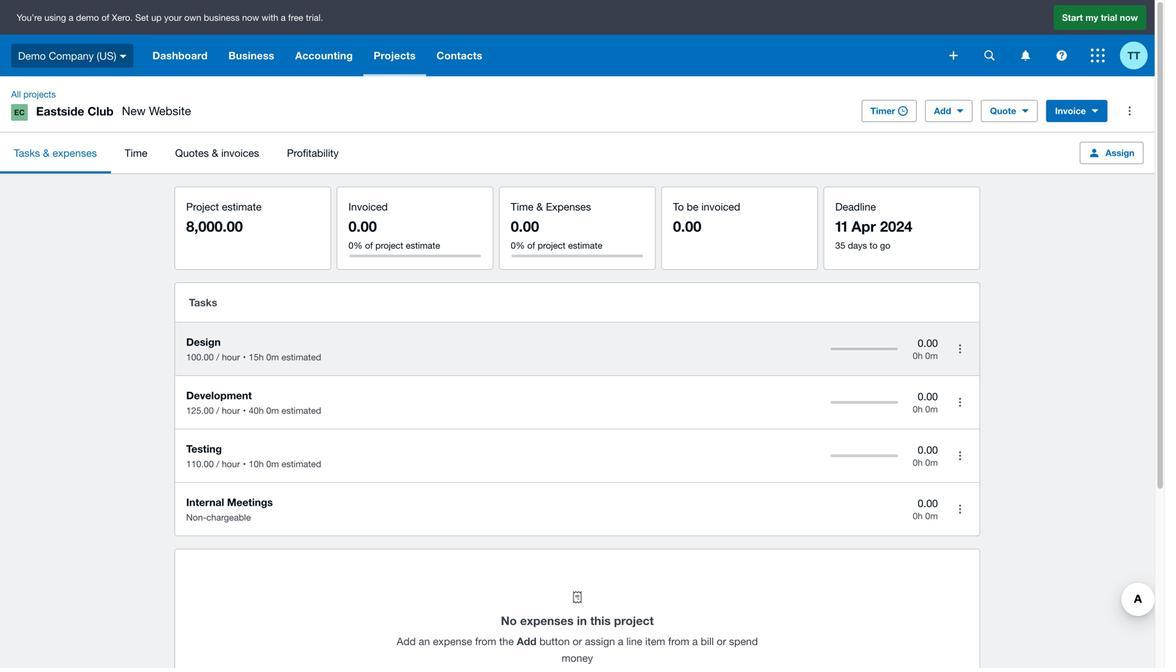 Task type: vqa. For each thing, say whether or not it's contained in the screenshot.


Task type: locate. For each thing, give the bounding box(es) containing it.
1 0h from the top
[[913, 350, 923, 361]]

svg image up add popup button
[[950, 51, 958, 60]]

project down invoiced
[[376, 240, 403, 251]]

1 vertical spatial more options image
[[947, 442, 974, 470]]

svg image
[[1091, 49, 1105, 62], [1057, 50, 1067, 61], [120, 55, 127, 58]]

all projects link
[[6, 87, 61, 101]]

3 0h from the top
[[913, 457, 923, 468]]

1 vertical spatial /
[[216, 405, 219, 416]]

project for 0.00
[[376, 240, 403, 251]]

banner
[[0, 0, 1155, 76]]

10h
[[249, 459, 264, 469]]

• left 15h
[[243, 352, 246, 363]]

estimated inside design 100.00 / hour • 15h 0m estimated
[[282, 352, 321, 363]]

to
[[870, 240, 878, 251]]

1 horizontal spatial time
[[511, 201, 534, 213]]

estimated right 40h
[[282, 405, 321, 416]]

contacts
[[437, 49, 483, 62]]

profitability link
[[273, 133, 353, 173]]

2 hour from the top
[[222, 405, 240, 416]]

time for time
[[125, 147, 147, 159]]

11
[[836, 218, 848, 235]]

tasks for tasks
[[189, 296, 217, 309]]

project for expenses
[[614, 614, 654, 628]]

/ right the 100.00
[[216, 352, 219, 363]]

all
[[11, 89, 21, 100]]

& right "quotes"
[[212, 147, 218, 159]]

0 horizontal spatial time
[[125, 147, 147, 159]]

go
[[880, 240, 891, 251]]

2 horizontal spatial &
[[537, 201, 543, 213]]

0.00 inside to be invoiced 0.00
[[673, 218, 702, 235]]

hour for development
[[222, 405, 240, 416]]

button
[[540, 635, 570, 647]]

2 vertical spatial /
[[216, 459, 219, 469]]

0 vertical spatial time
[[125, 147, 147, 159]]

1 vertical spatial tasks
[[189, 296, 217, 309]]

1 horizontal spatial or
[[717, 635, 726, 647]]

estimated
[[282, 352, 321, 363], [282, 405, 321, 416], [282, 459, 321, 469]]

0 vertical spatial estimated
[[282, 352, 321, 363]]

up
[[151, 12, 162, 23]]

quote button
[[981, 100, 1038, 122]]

svg image down start
[[1057, 50, 1067, 61]]

website
[[149, 104, 191, 118]]

demo company (us) button
[[0, 35, 142, 76]]

invoices
[[221, 147, 259, 159]]

chargeable
[[206, 512, 251, 523]]

project down expenses
[[538, 240, 566, 251]]

testing 110.00 / hour • 10h 0m estimated
[[186, 443, 321, 469]]

2024
[[880, 218, 913, 235]]

1 vertical spatial expenses
[[520, 614, 574, 628]]

project up the line on the right bottom of page
[[614, 614, 654, 628]]

0 vertical spatial tasks
[[14, 147, 40, 159]]

set
[[135, 12, 149, 23]]

in
[[577, 614, 587, 628]]

estimated for development
[[282, 405, 321, 416]]

4 0.00 0h 0m from the top
[[913, 497, 938, 521]]

1 horizontal spatial of
[[365, 240, 373, 251]]

eastside
[[36, 104, 84, 118]]

you're
[[17, 12, 42, 23]]

hour for design
[[222, 352, 240, 363]]

quote
[[991, 105, 1017, 116]]

/ inside design 100.00 / hour • 15h 0m estimated
[[216, 352, 219, 363]]

0.00 inside time & expenses 0.00 0% of project estimate
[[511, 218, 539, 235]]

• left 10h
[[243, 459, 246, 469]]

1 horizontal spatial estimate
[[406, 240, 440, 251]]

1 / from the top
[[216, 352, 219, 363]]

3 • from the top
[[243, 459, 246, 469]]

development
[[186, 389, 252, 402]]

add right 'the'
[[517, 635, 537, 648]]

tasks down ec
[[14, 147, 40, 159]]

2 vertical spatial estimated
[[282, 459, 321, 469]]

& left expenses
[[537, 201, 543, 213]]

estimate
[[222, 201, 262, 213], [406, 240, 440, 251], [568, 240, 603, 251]]

2 0.00 0h 0m from the top
[[913, 390, 938, 414]]

/ inside development 125.00 / hour • 40h 0m estimated
[[216, 405, 219, 416]]

1 horizontal spatial expenses
[[520, 614, 574, 628]]

0 horizontal spatial estimate
[[222, 201, 262, 213]]

project inside invoiced 0.00 0% of project estimate
[[376, 240, 403, 251]]

time inside time link
[[125, 147, 147, 159]]

time down "new" at the left of page
[[125, 147, 147, 159]]

1 horizontal spatial &
[[212, 147, 218, 159]]

0 horizontal spatial tasks
[[14, 147, 40, 159]]

1 horizontal spatial 0%
[[511, 240, 525, 251]]

add right timer button
[[934, 105, 952, 116]]

1 horizontal spatial from
[[668, 635, 690, 647]]

dashboard link
[[142, 35, 218, 76]]

• left 40h
[[243, 405, 246, 416]]

0 horizontal spatial now
[[242, 12, 259, 23]]

1 vertical spatial •
[[243, 405, 246, 416]]

deadline 11 apr 2024 35 days to go
[[836, 201, 913, 251]]

profitability
[[287, 147, 339, 159]]

1 vertical spatial more options image
[[947, 389, 974, 416]]

svg image left tt
[[1091, 49, 1105, 62]]

ec
[[14, 108, 25, 117]]

estimated right 10h
[[282, 459, 321, 469]]

more options image for design
[[947, 335, 974, 363]]

contacts button
[[426, 35, 493, 76]]

now right trial
[[1120, 12, 1139, 23]]

2 or from the left
[[717, 635, 726, 647]]

with
[[262, 12, 278, 23]]

development 125.00 / hour • 40h 0m estimated
[[186, 389, 321, 416]]

you're using a demo of xero. set up your own business now with a free trial.
[[17, 12, 323, 23]]

0m inside design 100.00 / hour • 15h 0m estimated
[[266, 352, 279, 363]]

now
[[242, 12, 259, 23], [1120, 12, 1139, 23]]

0 vertical spatial •
[[243, 352, 246, 363]]

spend
[[729, 635, 758, 647]]

estimate inside project estimate 8,000.00
[[222, 201, 262, 213]]

hour inside development 125.00 / hour • 40h 0m estimated
[[222, 405, 240, 416]]

hour left 10h
[[222, 459, 240, 469]]

project
[[186, 201, 219, 213]]

hour inside design 100.00 / hour • 15h 0m estimated
[[222, 352, 240, 363]]

line
[[627, 635, 643, 647]]

a right using
[[69, 12, 73, 23]]

start my trial now
[[1063, 12, 1139, 23]]

0 horizontal spatial add
[[397, 635, 416, 647]]

0h for design
[[913, 350, 923, 361]]

0m inside development 125.00 / hour • 40h 0m estimated
[[266, 405, 279, 416]]

tasks up design
[[189, 296, 217, 309]]

2 horizontal spatial project
[[614, 614, 654, 628]]

0.00 inside invoiced 0.00 0% of project estimate
[[349, 218, 377, 235]]

0 vertical spatial more options image
[[947, 335, 974, 363]]

1 vertical spatial hour
[[222, 405, 240, 416]]

&
[[43, 147, 50, 159], [212, 147, 218, 159], [537, 201, 543, 213]]

0 horizontal spatial 0%
[[349, 240, 363, 251]]

2 / from the top
[[216, 405, 219, 416]]

& inside time & expenses 0.00 0% of project estimate
[[537, 201, 543, 213]]

2 vertical spatial •
[[243, 459, 246, 469]]

an
[[419, 635, 430, 647]]

demo
[[76, 12, 99, 23]]

time left expenses
[[511, 201, 534, 213]]

from left 'the'
[[475, 635, 497, 647]]

1 vertical spatial estimated
[[282, 405, 321, 416]]

/ inside testing 110.00 / hour • 10h 0m estimated
[[216, 459, 219, 469]]

hour inside testing 110.00 / hour • 10h 0m estimated
[[222, 459, 240, 469]]

0m
[[926, 350, 938, 361], [266, 352, 279, 363], [926, 404, 938, 414], [266, 405, 279, 416], [926, 457, 938, 468], [266, 459, 279, 469], [926, 510, 938, 521]]

1 horizontal spatial svg image
[[1057, 50, 1067, 61]]

0 vertical spatial /
[[216, 352, 219, 363]]

(us)
[[97, 49, 116, 62]]

3 / from the top
[[216, 459, 219, 469]]

or right "bill" on the bottom right of the page
[[717, 635, 726, 647]]

hour
[[222, 352, 240, 363], [222, 405, 240, 416], [222, 459, 240, 469]]

2 vertical spatial hour
[[222, 459, 240, 469]]

add
[[934, 105, 952, 116], [397, 635, 416, 647], [517, 635, 537, 648]]

0 horizontal spatial svg image
[[120, 55, 127, 58]]

expenses down eastside club
[[52, 147, 97, 159]]

0.00 0h 0m for testing
[[913, 444, 938, 468]]

2 • from the top
[[243, 405, 246, 416]]

2 0% from the left
[[511, 240, 525, 251]]

svg image
[[985, 50, 995, 61], [1022, 50, 1031, 61], [950, 51, 958, 60]]

to
[[673, 201, 684, 213]]

0m inside testing 110.00 / hour • 10h 0m estimated
[[266, 459, 279, 469]]

add inside popup button
[[934, 105, 952, 116]]

/ down development
[[216, 405, 219, 416]]

2 horizontal spatial of
[[528, 240, 535, 251]]

3 more options image from the top
[[947, 495, 974, 523]]

0.00 0h 0m
[[913, 337, 938, 361], [913, 390, 938, 414], [913, 444, 938, 468], [913, 497, 938, 521]]

2 horizontal spatial svg image
[[1022, 50, 1031, 61]]

/ for testing
[[216, 459, 219, 469]]

tt button
[[1120, 35, 1155, 76]]

2 more options image from the top
[[947, 389, 974, 416]]

own
[[184, 12, 201, 23]]

0 horizontal spatial &
[[43, 147, 50, 159]]

more options image for development
[[947, 389, 974, 416]]

0 horizontal spatial or
[[573, 635, 582, 647]]

estimated for design
[[282, 352, 321, 363]]

3 hour from the top
[[222, 459, 240, 469]]

/ for development
[[216, 405, 219, 416]]

/ for design
[[216, 352, 219, 363]]

1 0.00 0h 0m from the top
[[913, 337, 938, 361]]

1 0% from the left
[[349, 240, 363, 251]]

or
[[573, 635, 582, 647], [717, 635, 726, 647]]

•
[[243, 352, 246, 363], [243, 405, 246, 416], [243, 459, 246, 469]]

quotes
[[175, 147, 209, 159]]

1 horizontal spatial add
[[517, 635, 537, 648]]

2 horizontal spatial svg image
[[1091, 49, 1105, 62]]

• inside testing 110.00 / hour • 10h 0m estimated
[[243, 459, 246, 469]]

hour left 15h
[[222, 352, 240, 363]]

1 horizontal spatial svg image
[[985, 50, 995, 61]]

now left with
[[242, 12, 259, 23]]

1 estimated from the top
[[282, 352, 321, 363]]

0 horizontal spatial expenses
[[52, 147, 97, 159]]

a
[[69, 12, 73, 23], [281, 12, 286, 23], [618, 635, 624, 647], [693, 635, 698, 647]]

0 vertical spatial hour
[[222, 352, 240, 363]]

add an expense from the add button or assign a line item from a bill or spend money
[[397, 635, 758, 664]]

3 estimated from the top
[[282, 459, 321, 469]]

add left an
[[397, 635, 416, 647]]

15h
[[249, 352, 264, 363]]

assign button
[[1080, 142, 1144, 164]]

from right 'item'
[[668, 635, 690, 647]]

2 vertical spatial more options image
[[947, 495, 974, 523]]

• for design
[[243, 352, 246, 363]]

estimated inside testing 110.00 / hour • 10h 0m estimated
[[282, 459, 321, 469]]

2 horizontal spatial add
[[934, 105, 952, 116]]

/ right 110.00
[[216, 459, 219, 469]]

estimated right 15h
[[282, 352, 321, 363]]

bill
[[701, 635, 714, 647]]

1 horizontal spatial now
[[1120, 12, 1139, 23]]

days
[[848, 240, 867, 251]]

business
[[204, 12, 240, 23]]

8,000.00
[[186, 218, 243, 235]]

0 horizontal spatial of
[[102, 12, 109, 23]]

time & expenses 0.00 0% of project estimate
[[511, 201, 603, 251]]

time inside time & expenses 0.00 0% of project estimate
[[511, 201, 534, 213]]

svg image inside demo company (us) popup button
[[120, 55, 127, 58]]

all projects
[[11, 89, 56, 100]]

2 horizontal spatial estimate
[[568, 240, 603, 251]]

or up money
[[573, 635, 582, 647]]

1 • from the top
[[243, 352, 246, 363]]

& down eastside
[[43, 147, 50, 159]]

a left free
[[281, 12, 286, 23]]

• inside design 100.00 / hour • 15h 0m estimated
[[243, 352, 246, 363]]

35
[[836, 240, 846, 251]]

svg image up quote
[[985, 50, 995, 61]]

3 0.00 0h 0m from the top
[[913, 444, 938, 468]]

estimated inside development 125.00 / hour • 40h 0m estimated
[[282, 405, 321, 416]]

1 vertical spatial time
[[511, 201, 534, 213]]

2 0h from the top
[[913, 404, 923, 414]]

svg image right (us)
[[120, 55, 127, 58]]

quotes & invoices
[[175, 147, 259, 159]]

svg image up quote popup button
[[1022, 50, 1031, 61]]

expenses
[[52, 147, 97, 159], [520, 614, 574, 628]]

1 horizontal spatial tasks
[[189, 296, 217, 309]]

invoice
[[1056, 105, 1086, 116]]

1 hour from the top
[[222, 352, 240, 363]]

from
[[475, 635, 497, 647], [668, 635, 690, 647]]

hour down development
[[222, 405, 240, 416]]

this
[[590, 614, 611, 628]]

start
[[1063, 12, 1083, 23]]

tasks
[[14, 147, 40, 159], [189, 296, 217, 309]]

• inside development 125.00 / hour • 40h 0m estimated
[[243, 405, 246, 416]]

more options image
[[1116, 97, 1144, 125], [947, 442, 974, 470]]

0.00 0h 0m for design
[[913, 337, 938, 361]]

0 horizontal spatial project
[[376, 240, 403, 251]]

1 more options image from the top
[[947, 335, 974, 363]]

project estimate 8,000.00
[[186, 201, 262, 235]]

using
[[44, 12, 66, 23]]

1 horizontal spatial more options image
[[1116, 97, 1144, 125]]

2 estimated from the top
[[282, 405, 321, 416]]

expenses up button
[[520, 614, 574, 628]]

0 horizontal spatial from
[[475, 635, 497, 647]]

1 horizontal spatial project
[[538, 240, 566, 251]]

more options image
[[947, 335, 974, 363], [947, 389, 974, 416], [947, 495, 974, 523]]



Task type: describe. For each thing, give the bounding box(es) containing it.
0 horizontal spatial svg image
[[950, 51, 958, 60]]

a left "bill" on the bottom right of the page
[[693, 635, 698, 647]]

dashboard
[[152, 49, 208, 62]]

meetings
[[227, 496, 273, 509]]

internal
[[186, 496, 224, 509]]

& for tasks
[[43, 147, 50, 159]]

expense
[[433, 635, 472, 647]]

110.00
[[186, 459, 214, 469]]

40h
[[249, 405, 264, 416]]

accounting button
[[285, 35, 363, 76]]

be
[[687, 201, 699, 213]]

tasks for tasks & expenses
[[14, 147, 40, 159]]

1 from from the left
[[475, 635, 497, 647]]

project inside time & expenses 0.00 0% of project estimate
[[538, 240, 566, 251]]

tasks & expenses
[[14, 147, 97, 159]]

design 100.00 / hour • 15h 0m estimated
[[186, 336, 321, 363]]

new website
[[122, 104, 191, 118]]

• for testing
[[243, 459, 246, 469]]

4 0h from the top
[[913, 510, 923, 521]]

of inside time & expenses 0.00 0% of project estimate
[[528, 240, 535, 251]]

business
[[229, 49, 274, 62]]

tt
[[1128, 49, 1141, 62]]

0h for testing
[[913, 457, 923, 468]]

time for time & expenses 0.00 0% of project estimate
[[511, 201, 534, 213]]

of inside invoiced 0.00 0% of project estimate
[[365, 240, 373, 251]]

add for add an expense from the add button or assign a line item from a bill or spend money
[[397, 635, 416, 647]]

estimate inside time & expenses 0.00 0% of project estimate
[[568, 240, 603, 251]]

hour for testing
[[222, 459, 240, 469]]

& for quotes
[[212, 147, 218, 159]]

2 from from the left
[[668, 635, 690, 647]]

invoiced
[[702, 201, 741, 213]]

deadline
[[836, 201, 876, 213]]

add for add
[[934, 105, 952, 116]]

projects
[[23, 89, 56, 100]]

expenses
[[546, 201, 591, 213]]

0 horizontal spatial more options image
[[947, 442, 974, 470]]

testing
[[186, 443, 222, 455]]

time link
[[111, 133, 161, 173]]

item
[[646, 635, 666, 647]]

0 vertical spatial more options image
[[1116, 97, 1144, 125]]

money
[[562, 652, 593, 664]]

demo company (us)
[[18, 49, 116, 62]]

xero.
[[112, 12, 133, 23]]

2 now from the left
[[1120, 12, 1139, 23]]

new
[[122, 104, 146, 118]]

to be invoiced 0.00
[[673, 201, 741, 235]]

no expenses in this project
[[501, 614, 654, 628]]

of inside banner
[[102, 12, 109, 23]]

eastside club
[[36, 104, 114, 118]]

accounting
[[295, 49, 353, 62]]

quotes & invoices link
[[161, 133, 273, 173]]

a left the line on the right bottom of page
[[618, 635, 624, 647]]

no
[[501, 614, 517, 628]]

100.00
[[186, 352, 214, 363]]

• for development
[[243, 405, 246, 416]]

internal meetings non-chargeable
[[186, 496, 273, 523]]

invoice button
[[1047, 100, 1108, 122]]

projects
[[374, 49, 416, 62]]

trial.
[[306, 12, 323, 23]]

0.00 0h 0m for development
[[913, 390, 938, 414]]

estimated for testing
[[282, 459, 321, 469]]

0% inside time & expenses 0.00 0% of project estimate
[[511, 240, 525, 251]]

1 now from the left
[[242, 12, 259, 23]]

0% inside invoiced 0.00 0% of project estimate
[[349, 240, 363, 251]]

trial
[[1101, 12, 1118, 23]]

free
[[288, 12, 303, 23]]

tasks & expenses link
[[0, 133, 111, 173]]

non-
[[186, 512, 207, 523]]

assign
[[1106, 147, 1135, 158]]

your
[[164, 12, 182, 23]]

company
[[49, 49, 94, 62]]

invoiced 0.00 0% of project estimate
[[349, 201, 440, 251]]

1 or from the left
[[573, 635, 582, 647]]

& for time
[[537, 201, 543, 213]]

estimate inside invoiced 0.00 0% of project estimate
[[406, 240, 440, 251]]

timer
[[871, 105, 896, 116]]

add button
[[925, 100, 973, 122]]

business button
[[218, 35, 285, 76]]

125.00
[[186, 405, 214, 416]]

0h for development
[[913, 404, 923, 414]]

projects button
[[363, 35, 426, 76]]

invoiced
[[349, 201, 388, 213]]

apr
[[852, 218, 876, 235]]

timer button
[[862, 100, 917, 122]]

my
[[1086, 12, 1099, 23]]

banner containing dashboard
[[0, 0, 1155, 76]]

design
[[186, 336, 221, 348]]

more options image for internal meetings
[[947, 495, 974, 523]]

assign
[[585, 635, 615, 647]]

0 vertical spatial expenses
[[52, 147, 97, 159]]



